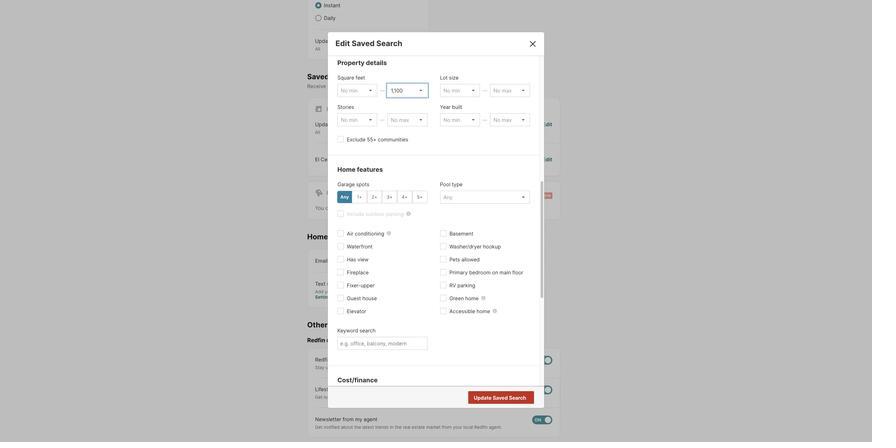 Task type: describe. For each thing, give the bounding box(es) containing it.
3+
[[387, 195, 392, 200]]

stories
[[337, 104, 354, 110]]

pets
[[450, 257, 460, 263]]

redfin for redfin news stay up to date on redfin's tools and features, how to buy or sell a home, and connect with an agent.
[[315, 357, 330, 363]]

redfin news stay up to date on redfin's tools and features, how to buy or sell a home, and connect with an agent.
[[315, 357, 526, 371]]

square feet
[[337, 75, 365, 81]]

an
[[507, 365, 512, 371]]

and inside lifestyle & tips get local insights, home improvement tips, style and design resources.
[[416, 395, 424, 400]]

0 horizontal spatial and
[[384, 365, 392, 371]]

guest
[[347, 296, 361, 302]]

green
[[450, 296, 464, 302]]

1+
[[357, 195, 362, 200]]

for for for rent
[[327, 190, 337, 196]]

agent
[[364, 417, 377, 423]]

e.g. office, balcony, modern text field
[[340, 341, 425, 347]]

no results button
[[493, 392, 533, 405]]

home for home features
[[337, 166, 356, 174]]

pets allowed
[[450, 257, 480, 263]]

tours
[[330, 233, 349, 242]]

floor
[[512, 270, 523, 276]]

buy
[[428, 365, 436, 371]]

— for lot size
[[483, 88, 487, 93]]

lifestyle
[[315, 387, 335, 393]]

2 all from the top
[[315, 130, 320, 135]]

market
[[426, 425, 441, 430]]

for for for sale
[[327, 106, 337, 113]]

create
[[336, 205, 351, 211]]

edit saved search element
[[336, 39, 521, 48]]

include outdoor parking
[[347, 211, 404, 218]]

washer/dryer
[[450, 244, 482, 250]]

saved searches receive timely notifications based on your preferred search filters.
[[307, 72, 466, 90]]

el cerrito test 1
[[315, 156, 353, 163]]

searching
[[406, 205, 429, 211]]

email
[[315, 258, 328, 264]]

0 horizontal spatial in
[[367, 289, 371, 295]]

rv
[[450, 283, 456, 289]]

based
[[374, 83, 389, 90]]

2 types from the top
[[334, 122, 347, 128]]

5+
[[417, 195, 423, 200]]

agent. inside newsletter from my agent get notified about the latest trends in the real estate market from your local redfin agent.
[[489, 425, 502, 430]]

lifestyle & tips get local insights, home improvement tips, style and design resources.
[[315, 387, 463, 400]]

1 to from the left
[[332, 365, 336, 371]]

keyword search
[[337, 328, 376, 334]]

edit for edit saved search
[[336, 39, 350, 48]]

washer/dryer hookup
[[450, 244, 501, 250]]

55+
[[367, 137, 377, 143]]

home for green home
[[465, 296, 479, 302]]

design
[[425, 395, 439, 400]]

while
[[392, 205, 404, 211]]

real
[[403, 425, 411, 430]]

saved inside the saved searches receive timely notifications based on your preferred search filters.
[[307, 72, 329, 81]]

timely
[[327, 83, 342, 90]]

primary bedroom on main floor
[[450, 270, 523, 276]]

in inside newsletter from my agent get notified about the latest trends in the real estate market from your local redfin agent.
[[390, 425, 394, 430]]

primary
[[450, 270, 468, 276]]

hookup
[[483, 244, 501, 250]]

2 edit button from the top
[[543, 156, 552, 163]]

can
[[325, 205, 334, 211]]

year
[[440, 104, 451, 110]]

option group inside edit saved search dialog
[[337, 191, 427, 204]]

style
[[405, 395, 415, 400]]

text
[[315, 281, 325, 287]]

results
[[509, 395, 526, 402]]

el
[[315, 156, 319, 163]]

you can create saved searches while searching for
[[315, 205, 439, 211]]

get inside newsletter from my agent get notified about the latest trends in the real estate market from your local redfin agent.
[[315, 425, 323, 430]]

spots
[[356, 181, 369, 188]]

preferred
[[410, 83, 432, 90]]

insights,
[[335, 395, 352, 400]]

notified
[[324, 425, 340, 430]]

1 vertical spatial from
[[442, 425, 452, 430]]

your inside the saved searches receive timely notifications based on your preferred search filters.
[[398, 83, 408, 90]]

daily
[[324, 15, 336, 21]]

account settings
[[315, 289, 390, 300]]

local inside lifestyle & tips get local insights, home improvement tips, style and design resources.
[[324, 395, 334, 400]]

0 horizontal spatial from
[[343, 417, 354, 423]]

property
[[337, 59, 365, 67]]

connect
[[478, 365, 495, 371]]

conditioning
[[355, 231, 384, 237]]

on inside edit saved search dialog
[[492, 270, 498, 276]]

edit for 2nd the edit button from the bottom of the page
[[543, 122, 552, 128]]

receive
[[307, 83, 326, 90]]

redfin's
[[355, 365, 371, 371]]

accessible home
[[450, 309, 490, 315]]

keyword
[[337, 328, 358, 334]]

sell
[[443, 365, 450, 371]]

agent. inside redfin news stay up to date on redfin's tools and features, how to buy or sell a home, and connect with an agent.
[[513, 365, 526, 371]]

search inside the saved searches receive timely notifications based on your preferred search filters.
[[433, 83, 449, 90]]

tips,
[[395, 395, 404, 400]]

cost/finance
[[337, 377, 378, 384]]

up
[[326, 365, 331, 371]]

4+
[[402, 195, 408, 200]]

1 update types all from the top
[[315, 38, 347, 52]]

resources.
[[441, 395, 463, 400]]

home for accessible home
[[477, 309, 490, 315]]

accessible
[[450, 309, 475, 315]]

green home
[[450, 296, 479, 302]]

— for stories
[[380, 117, 385, 123]]

1+ radio
[[352, 191, 367, 204]]

or
[[437, 365, 442, 371]]

details
[[366, 59, 387, 67]]

sale
[[338, 106, 350, 113]]

get inside lifestyle & tips get local insights, home improvement tips, style and design resources.
[[315, 395, 323, 400]]

update saved search button
[[468, 392, 534, 404]]

exclude 55+ communities
[[347, 137, 408, 143]]

emails
[[329, 321, 353, 330]]

2 update types all from the top
[[315, 122, 347, 135]]

redfin inside newsletter from my agent get notified about the latest trends in the real estate market from your local redfin agent.
[[474, 425, 488, 430]]

fixer-upper
[[347, 283, 375, 289]]

Daily radio
[[315, 15, 321, 21]]

1 horizontal spatial searches
[[368, 205, 391, 211]]

outdoor
[[366, 211, 385, 218]]

home tours
[[307, 233, 349, 242]]

upper
[[361, 283, 375, 289]]

saved inside 'button'
[[493, 395, 508, 401]]

elevator
[[347, 309, 366, 315]]

trends
[[375, 425, 389, 430]]



Task type: vqa. For each thing, say whether or not it's contained in the screenshot.
2:00
no



Task type: locate. For each thing, give the bounding box(es) containing it.
0 horizontal spatial parking
[[386, 211, 404, 218]]

cerrito
[[321, 156, 337, 163]]

home left the tours
[[307, 233, 328, 242]]

0 vertical spatial from
[[343, 417, 354, 423]]

search inside 'button'
[[509, 395, 526, 401]]

text (sms)
[[315, 281, 341, 287]]

0 horizontal spatial search
[[360, 328, 376, 334]]

search up details at the left of page
[[376, 39, 402, 48]]

has
[[347, 257, 356, 263]]

fireplace
[[347, 270, 369, 276]]

searches down property
[[331, 72, 364, 81]]

2 horizontal spatial on
[[492, 270, 498, 276]]

for rent
[[327, 190, 351, 196]]

square
[[337, 75, 354, 81]]

1 vertical spatial edit button
[[543, 156, 552, 163]]

1 horizontal spatial and
[[416, 395, 424, 400]]

edit inside dialog
[[336, 39, 350, 48]]

edit button
[[543, 121, 552, 135], [543, 156, 552, 163]]

pool
[[440, 181, 450, 188]]

rent
[[338, 190, 351, 196]]

1 vertical spatial local
[[463, 425, 473, 430]]

all up el
[[315, 130, 320, 135]]

get down newsletter
[[315, 425, 323, 430]]

1 horizontal spatial to
[[423, 365, 427, 371]]

my
[[355, 417, 362, 423]]

None checkbox
[[532, 356, 552, 365], [532, 416, 552, 425], [532, 356, 552, 365], [532, 416, 552, 425]]

home features
[[337, 166, 383, 174]]

on for searches
[[390, 83, 396, 90]]

— for year built
[[483, 117, 487, 123]]

2 for from the top
[[327, 190, 337, 196]]

phone
[[335, 289, 348, 295]]

communities
[[378, 137, 408, 143]]

year built
[[440, 104, 462, 110]]

on right date
[[348, 365, 354, 371]]

update types all
[[315, 38, 347, 52], [315, 122, 347, 135]]

3+ radio
[[382, 191, 397, 204]]

and right tools
[[384, 365, 392, 371]]

agent.
[[513, 365, 526, 371], [489, 425, 502, 430]]

home right insights,
[[353, 395, 365, 400]]

your inside newsletter from my agent get notified about the latest trends in the real estate market from your local redfin agent.
[[453, 425, 462, 430]]

home inside lifestyle & tips get local insights, home improvement tips, style and design resources.
[[353, 395, 365, 400]]

2 vertical spatial home
[[353, 395, 365, 400]]

0 vertical spatial search
[[376, 39, 402, 48]]

4+ radio
[[397, 191, 412, 204]]

pool type
[[440, 181, 463, 188]]

1 horizontal spatial in
[[390, 425, 394, 430]]

Instant radio
[[315, 2, 321, 9]]

0 vertical spatial home
[[337, 166, 356, 174]]

no results
[[501, 395, 526, 402]]

0 horizontal spatial on
[[348, 365, 354, 371]]

1 the from the left
[[354, 425, 361, 430]]

on left main
[[492, 270, 498, 276]]

waterfront
[[347, 244, 373, 250]]

view
[[358, 257, 369, 263]]

search up e.g. office, balcony, modern text field
[[360, 328, 376, 334]]

0 vertical spatial update
[[315, 38, 333, 44]]

features
[[357, 166, 383, 174]]

1 vertical spatial home
[[307, 233, 328, 242]]

for
[[327, 106, 337, 113], [327, 190, 337, 196]]

parking down 3+ radio at top
[[386, 211, 404, 218]]

list box
[[337, 84, 377, 97], [387, 84, 427, 97], [440, 84, 480, 97], [490, 84, 530, 97], [337, 113, 377, 126], [387, 113, 427, 126], [440, 113, 480, 126], [490, 113, 530, 126], [440, 191, 530, 204]]

type
[[452, 181, 463, 188]]

lot size
[[440, 75, 459, 81]]

types down for sale
[[334, 122, 347, 128]]

1 horizontal spatial your
[[398, 83, 408, 90]]

for left sale
[[327, 106, 337, 113]]

and right style
[[416, 395, 424, 400]]

1 horizontal spatial from
[[442, 425, 452, 430]]

searches inside the saved searches receive timely notifications based on your preferred search filters.
[[331, 72, 364, 81]]

search
[[376, 39, 402, 48], [509, 395, 526, 401]]

1 horizontal spatial search
[[509, 395, 526, 401]]

from up the about
[[343, 417, 354, 423]]

—
[[380, 88, 385, 93], [483, 88, 487, 93], [380, 117, 385, 123], [483, 117, 487, 123]]

update saved search
[[474, 395, 526, 401]]

search
[[433, 83, 449, 90], [360, 328, 376, 334]]

2 vertical spatial update
[[474, 395, 492, 401]]

update down for sale
[[315, 122, 333, 128]]

settings
[[315, 295, 333, 300]]

update down daily radio
[[315, 38, 333, 44]]

0 vertical spatial all
[[315, 46, 320, 52]]

home down the test
[[337, 166, 356, 174]]

agent. right an
[[513, 365, 526, 371]]

0 vertical spatial get
[[315, 395, 323, 400]]

size
[[449, 75, 459, 81]]

2 vertical spatial your
[[453, 425, 462, 430]]

1 vertical spatial for
[[327, 190, 337, 196]]

1 vertical spatial search
[[360, 328, 376, 334]]

2 horizontal spatial and
[[469, 365, 477, 371]]

feet
[[356, 75, 365, 81]]

tips
[[341, 387, 350, 393]]

house
[[362, 296, 377, 302]]

2 vertical spatial redfin
[[474, 425, 488, 430]]

parking up green home
[[458, 283, 475, 289]]

update left no
[[474, 395, 492, 401]]

0 horizontal spatial search
[[376, 39, 402, 48]]

the
[[354, 425, 361, 430], [395, 425, 402, 430]]

1 vertical spatial search
[[509, 395, 526, 401]]

for sale
[[327, 106, 350, 113]]

2+
[[372, 195, 377, 200]]

1 get from the top
[[315, 395, 323, 400]]

your left preferred
[[398, 83, 408, 90]]

garage
[[337, 181, 355, 188]]

1 horizontal spatial home
[[337, 166, 356, 174]]

guest house
[[347, 296, 377, 302]]

update inside 'button'
[[474, 395, 492, 401]]

newsletter
[[315, 417, 341, 423]]

0 vertical spatial on
[[390, 83, 396, 90]]

all down daily radio
[[315, 46, 320, 52]]

2 vertical spatial on
[[348, 365, 354, 371]]

search down lot
[[433, 83, 449, 90]]

— for square feet
[[380, 88, 385, 93]]

0 horizontal spatial to
[[332, 365, 336, 371]]

to right up in the bottom left of the page
[[332, 365, 336, 371]]

1 vertical spatial get
[[315, 425, 323, 430]]

local inside newsletter from my agent get notified about the latest trends in the real estate market from your local redfin agent.
[[463, 425, 473, 430]]

in down upper
[[367, 289, 371, 295]]

from
[[343, 417, 354, 423], [442, 425, 452, 430]]

Any radio
[[337, 191, 352, 204]]

lot
[[440, 75, 448, 81]]

air
[[347, 231, 353, 237]]

1 vertical spatial types
[[334, 122, 347, 128]]

agent. down update saved search
[[489, 425, 502, 430]]

1 for from the top
[[327, 106, 337, 113]]

searches down 2+ 'radio'
[[368, 205, 391, 211]]

None checkbox
[[532, 386, 552, 395]]

home inside edit saved search dialog
[[337, 166, 356, 174]]

on inside the saved searches receive timely notifications based on your preferred search filters.
[[390, 83, 396, 90]]

home right accessible
[[477, 309, 490, 315]]

for left the rent
[[327, 190, 337, 196]]

1 vertical spatial redfin
[[315, 357, 330, 363]]

edit saved search
[[336, 39, 402, 48]]

1 vertical spatial update types all
[[315, 122, 347, 135]]

option group
[[337, 191, 427, 204]]

1 vertical spatial in
[[390, 425, 394, 430]]

0 vertical spatial redfin
[[307, 337, 325, 344]]

property details
[[337, 59, 387, 67]]

0 vertical spatial edit
[[336, 39, 350, 48]]

1 edit button from the top
[[543, 121, 552, 135]]

1 horizontal spatial parking
[[458, 283, 475, 289]]

newsletter from my agent get notified about the latest trends in the real estate market from your local redfin agent.
[[315, 417, 502, 430]]

search right no
[[509, 395, 526, 401]]

get down lifestyle
[[315, 395, 323, 400]]

1 types from the top
[[334, 38, 347, 44]]

1 vertical spatial parking
[[458, 283, 475, 289]]

0 horizontal spatial local
[[324, 395, 334, 400]]

latest
[[362, 425, 374, 430]]

main
[[500, 270, 511, 276]]

0 vertical spatial search
[[433, 83, 449, 90]]

1 vertical spatial all
[[315, 130, 320, 135]]

the down 'my'
[[354, 425, 361, 430]]

in right trends
[[390, 425, 394, 430]]

0 vertical spatial your
[[398, 83, 408, 90]]

home up accessible home on the bottom right of page
[[465, 296, 479, 302]]

notifications
[[343, 83, 373, 90]]

1 vertical spatial edit
[[543, 122, 552, 128]]

the left 'real'
[[395, 425, 402, 430]]

on inside redfin news stay up to date on redfin's tools and features, how to buy or sell a home, and connect with an agent.
[[348, 365, 354, 371]]

1 vertical spatial home
[[477, 309, 490, 315]]

0 vertical spatial parking
[[386, 211, 404, 218]]

on right based at left top
[[390, 83, 396, 90]]

2 vertical spatial edit
[[543, 156, 552, 163]]

2 the from the left
[[395, 425, 402, 430]]

1 horizontal spatial agent.
[[513, 365, 526, 371]]

your right market
[[453, 425, 462, 430]]

0 vertical spatial types
[[334, 38, 347, 44]]

1 horizontal spatial on
[[390, 83, 396, 90]]

your up settings
[[325, 289, 334, 295]]

0 vertical spatial local
[[324, 395, 334, 400]]

0 vertical spatial update types all
[[315, 38, 347, 52]]

(sms)
[[327, 281, 341, 287]]

search for edit saved search
[[376, 39, 402, 48]]

option group containing any
[[337, 191, 427, 204]]

5+ radio
[[412, 191, 427, 204]]

0 horizontal spatial home
[[307, 233, 328, 242]]

2+ radio
[[367, 191, 382, 204]]

types up property
[[334, 38, 347, 44]]

1 vertical spatial your
[[325, 289, 334, 295]]

0 vertical spatial searches
[[331, 72, 364, 81]]

and right home,
[[469, 365, 477, 371]]

2 get from the top
[[315, 425, 323, 430]]

add your phone number in
[[315, 289, 372, 295]]

allowed
[[461, 257, 480, 263]]

1 all from the top
[[315, 46, 320, 52]]

search for update saved search
[[509, 395, 526, 401]]

air conditioning
[[347, 231, 384, 237]]

0 horizontal spatial searches
[[331, 72, 364, 81]]

1 vertical spatial searches
[[368, 205, 391, 211]]

edit saved search dialog
[[328, 32, 544, 443]]

edit for first the edit button from the bottom of the page
[[543, 156, 552, 163]]

2 to from the left
[[423, 365, 427, 371]]

1 horizontal spatial search
[[433, 83, 449, 90]]

0 vertical spatial for
[[327, 106, 337, 113]]

0 vertical spatial edit button
[[543, 121, 552, 135]]

1 vertical spatial agent.
[[489, 425, 502, 430]]

0 vertical spatial agent.
[[513, 365, 526, 371]]

&
[[337, 387, 340, 393]]

0 vertical spatial in
[[367, 289, 371, 295]]

1 horizontal spatial local
[[463, 425, 473, 430]]

0 horizontal spatial your
[[325, 289, 334, 295]]

search inside dialog
[[360, 328, 376, 334]]

saved
[[352, 39, 375, 48], [307, 72, 329, 81], [352, 205, 367, 211], [493, 395, 508, 401]]

redfin inside redfin news stay up to date on redfin's tools and features, how to buy or sell a home, and connect with an agent.
[[315, 357, 330, 363]]

about
[[341, 425, 353, 430]]

tools
[[373, 365, 383, 371]]

bedroom
[[469, 270, 491, 276]]

date
[[338, 365, 347, 371]]

update types all down "daily"
[[315, 38, 347, 52]]

test
[[339, 156, 349, 163]]

0 horizontal spatial the
[[354, 425, 361, 430]]

0 horizontal spatial agent.
[[489, 425, 502, 430]]

redfin updates
[[307, 337, 349, 344]]

searches
[[331, 72, 364, 81], [368, 205, 391, 211]]

redfin for redfin updates
[[307, 337, 325, 344]]

to left buy
[[423, 365, 427, 371]]

2 horizontal spatial your
[[453, 425, 462, 430]]

for
[[431, 205, 437, 211]]

home for home tours
[[307, 233, 328, 242]]

you
[[315, 205, 324, 211]]

1 vertical spatial on
[[492, 270, 498, 276]]

on for news
[[348, 365, 354, 371]]

update types all down for sale
[[315, 122, 347, 135]]

from right market
[[442, 425, 452, 430]]

include
[[347, 211, 364, 218]]

0 vertical spatial home
[[465, 296, 479, 302]]

1 horizontal spatial the
[[395, 425, 402, 430]]

1 vertical spatial update
[[315, 122, 333, 128]]

with
[[496, 365, 505, 371]]



